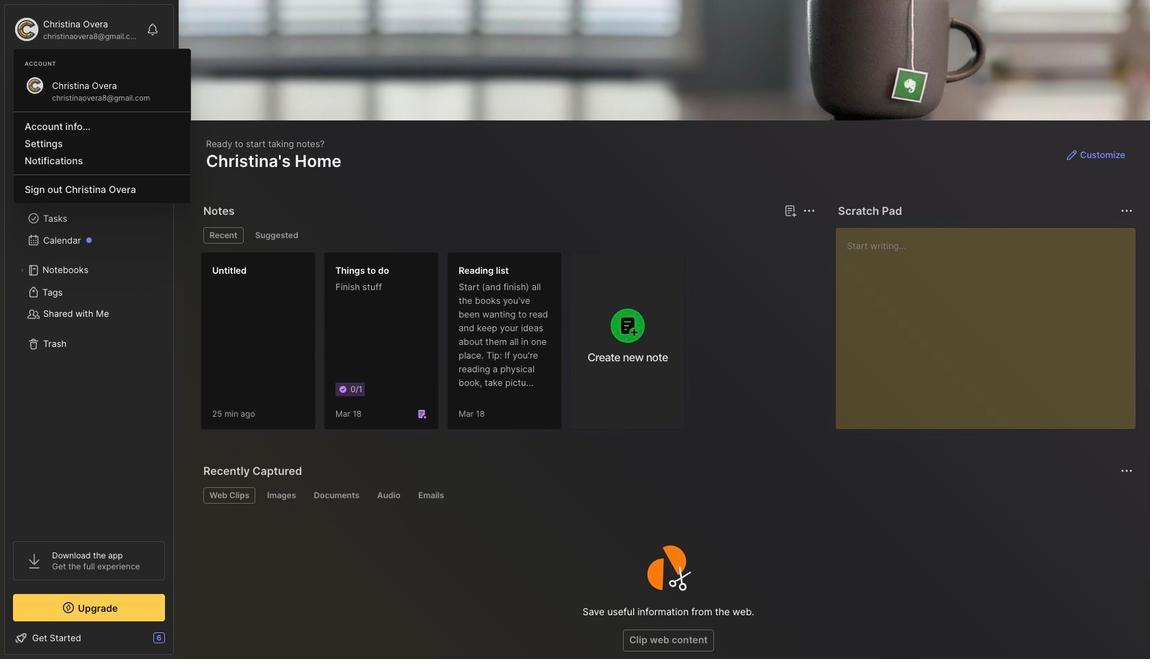 Task type: locate. For each thing, give the bounding box(es) containing it.
none search field inside main element
[[38, 68, 153, 84]]

more actions image
[[801, 203, 818, 219], [1119, 203, 1135, 219], [1119, 463, 1135, 479]]

Search text field
[[38, 70, 153, 83]]

Account field
[[13, 16, 140, 43]]

1 vertical spatial tab list
[[203, 487, 1131, 504]]

More actions field
[[800, 201, 819, 220], [1117, 201, 1137, 220], [1117, 461, 1137, 481]]

tab list
[[203, 227, 814, 244], [203, 487, 1131, 504]]

expand notebooks image
[[18, 266, 26, 275]]

row group
[[201, 252, 694, 438]]

click to collapse image
[[173, 634, 183, 650]]

main element
[[0, 0, 178, 659]]

tree inside main element
[[5, 134, 173, 529]]

tab
[[203, 227, 244, 244], [249, 227, 304, 244], [203, 487, 256, 504], [261, 487, 302, 504], [308, 487, 366, 504], [371, 487, 407, 504], [412, 487, 450, 504]]

0 vertical spatial tab list
[[203, 227, 814, 244]]

None search field
[[38, 68, 153, 84]]

tree
[[5, 134, 173, 529]]

2 tab list from the top
[[203, 487, 1131, 504]]

Start writing… text field
[[847, 228, 1135, 418]]

1 tab list from the top
[[203, 227, 814, 244]]



Task type: describe. For each thing, give the bounding box(es) containing it.
Help and Learning task checklist field
[[5, 627, 173, 649]]

dropdown list menu
[[14, 106, 190, 198]]



Task type: vqa. For each thing, say whether or not it's contained in the screenshot.
More actions image
yes



